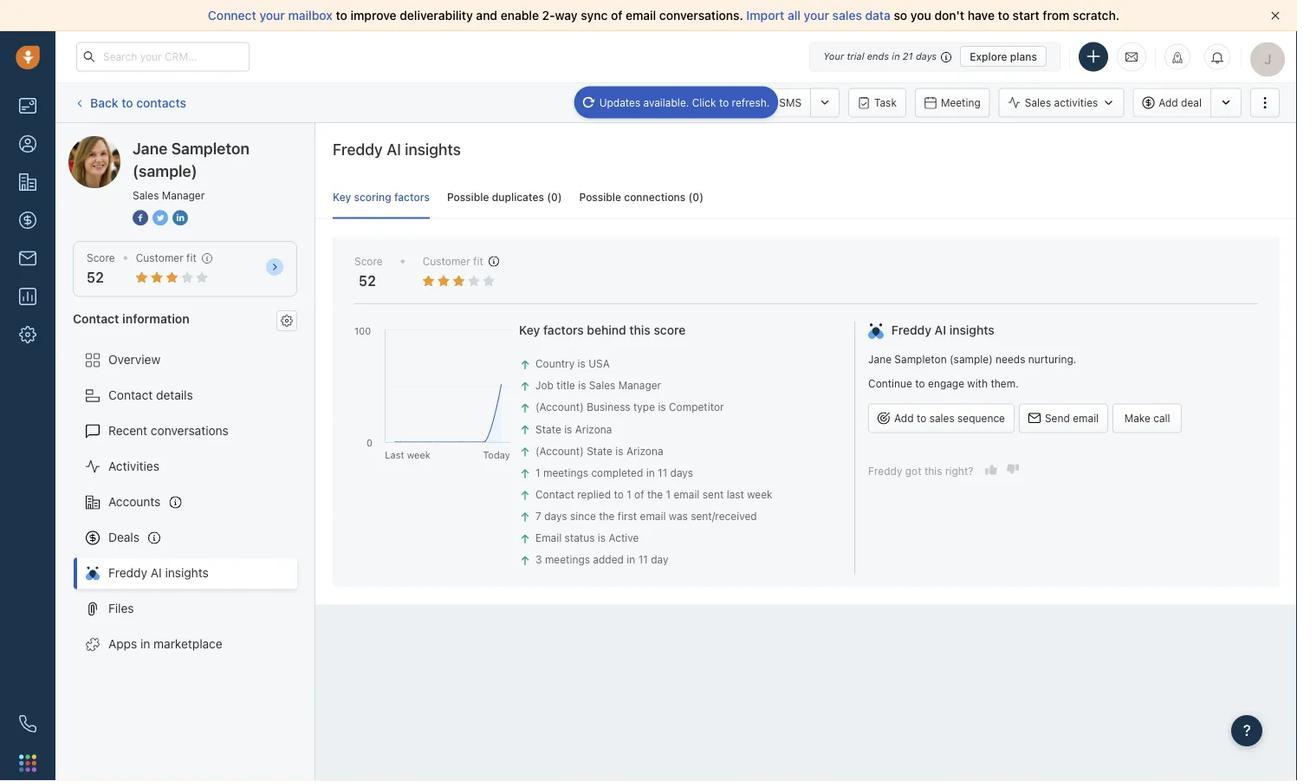Task type: vqa. For each thing, say whether or not it's contained in the screenshot.
"TO" within the Add to sales sequence button
yes



Task type: locate. For each thing, give the bounding box(es) containing it.
11 for days
[[658, 467, 668, 479]]

week right "last"
[[748, 488, 773, 500]]

possible for possible connections (0)
[[580, 191, 622, 203]]

0 horizontal spatial factors
[[394, 191, 430, 203]]

business
[[587, 401, 631, 413]]

1 horizontal spatial email
[[618, 97, 644, 109]]

2 (0) from the left
[[689, 191, 704, 203]]

0 vertical spatial state
[[536, 423, 562, 435]]

score 52 up contact information
[[87, 252, 115, 286]]

meetings for completed
[[544, 467, 589, 479]]

1 horizontal spatial key
[[519, 323, 540, 337]]

score up 52 button
[[87, 252, 115, 264]]

is right type
[[658, 401, 666, 413]]

1 horizontal spatial jane
[[133, 139, 168, 157]]

email inside button
[[1074, 412, 1099, 424]]

insights up key scoring factors
[[405, 140, 461, 158]]

1 horizontal spatial score
[[355, 255, 383, 267]]

1 vertical spatial week
[[748, 488, 773, 500]]

possible left duplicates
[[447, 191, 489, 203]]

email up was
[[674, 488, 700, 500]]

email
[[626, 8, 657, 23], [1074, 412, 1099, 424], [674, 488, 700, 500], [640, 510, 666, 522]]

fit down possible duplicates (0) link
[[473, 255, 484, 267]]

email for email status is active
[[536, 532, 562, 544]]

state is arizona
[[536, 423, 612, 435]]

0 vertical spatial add
[[1159, 97, 1179, 109]]

jane inside jane sampleton (sample)
[[133, 139, 168, 157]]

2 horizontal spatial insights
[[950, 323, 995, 337]]

available.
[[644, 96, 690, 108]]

send email button
[[1020, 404, 1109, 433]]

country is usa
[[536, 358, 610, 370]]

to down the continue to engage with them.
[[917, 412, 927, 424]]

is right the title
[[578, 379, 587, 391]]

meetings up replied
[[544, 467, 589, 479]]

your left mailbox
[[260, 8, 285, 23]]

1 vertical spatial (account)
[[536, 445, 584, 457]]

score down scoring
[[355, 255, 383, 267]]

possible
[[447, 191, 489, 203], [580, 191, 622, 203]]

last
[[727, 488, 745, 500]]

score
[[87, 252, 115, 264], [355, 255, 383, 267]]

is left usa
[[578, 358, 586, 370]]

email inside button
[[618, 97, 644, 109]]

0 horizontal spatial arizona
[[575, 423, 612, 435]]

0 vertical spatial 11
[[658, 467, 668, 479]]

was
[[669, 510, 688, 522]]

sampleton up sales manager
[[171, 139, 250, 157]]

0 horizontal spatial key
[[333, 191, 351, 203]]

all
[[788, 8, 801, 23]]

1 horizontal spatial the
[[648, 488, 663, 500]]

sampleton for continue
[[895, 353, 947, 366]]

0 horizontal spatial (0)
[[547, 191, 562, 203]]

contact down 52 button
[[73, 311, 119, 325]]

score 52
[[87, 252, 115, 286], [355, 255, 383, 289]]

state up 1 meetings completed in 11 days at the bottom of page
[[587, 445, 613, 457]]

arizona up completed on the left bottom of page
[[627, 445, 664, 457]]

2 vertical spatial freddy ai insights
[[108, 566, 209, 580]]

freddy down deals
[[108, 566, 147, 580]]

ai
[[387, 140, 401, 158], [935, 323, 947, 337], [151, 566, 162, 580]]

back
[[90, 95, 118, 109]]

add down continue
[[895, 412, 914, 424]]

email down contact replied to 1 of the 1 email sent last week
[[640, 510, 666, 522]]

meetings for added
[[545, 554, 590, 566]]

is up the '3 meetings added in 11 day' on the bottom of page
[[598, 532, 606, 544]]

your right all
[[804, 8, 830, 23]]

this left "score"
[[630, 323, 651, 337]]

11 left day
[[639, 554, 648, 566]]

2 vertical spatial contact
[[536, 488, 575, 500]]

jane sampleton (sample)
[[103, 136, 246, 150], [133, 139, 250, 180]]

(sample) inside jane sampleton (sample)
[[133, 161, 197, 180]]

1 horizontal spatial sales
[[589, 379, 616, 391]]

2 horizontal spatial freddy ai insights
[[892, 323, 995, 337]]

customer fit down possible duplicates (0)
[[423, 255, 484, 267]]

connections
[[624, 191, 686, 203]]

email right sync
[[626, 8, 657, 23]]

days right 21
[[916, 51, 937, 62]]

0 horizontal spatial email
[[536, 532, 562, 544]]

1 vertical spatial factors
[[544, 323, 584, 337]]

this right got
[[925, 465, 943, 477]]

of up 7 days since the first email was sent/received
[[635, 488, 645, 500]]

add left deal
[[1159, 97, 1179, 109]]

jane down back
[[103, 136, 130, 150]]

0 vertical spatial the
[[648, 488, 663, 500]]

sales left data
[[833, 8, 863, 23]]

0 vertical spatial sales
[[833, 8, 863, 23]]

sales inside button
[[930, 412, 955, 424]]

mailbox
[[288, 8, 333, 23]]

52 up 100
[[359, 272, 376, 289]]

1 vertical spatial arizona
[[627, 445, 664, 457]]

state down job
[[536, 423, 562, 435]]

2 horizontal spatial 1
[[666, 488, 671, 500]]

(sample) for sales manager
[[133, 161, 197, 180]]

0 vertical spatial (sample)
[[196, 136, 246, 150]]

connect your mailbox link
[[208, 8, 336, 23]]

0 horizontal spatial 1
[[536, 467, 541, 479]]

1 horizontal spatial factors
[[544, 323, 584, 337]]

activities
[[108, 459, 159, 473]]

52 up contact information
[[87, 269, 104, 286]]

7 days since the first email was sent/received
[[536, 510, 757, 522]]

0 horizontal spatial 52
[[87, 269, 104, 286]]

make call button
[[1113, 404, 1183, 433]]

in up contact replied to 1 of the 1 email sent last week
[[647, 467, 655, 479]]

1 vertical spatial insights
[[950, 323, 995, 337]]

jane sampleton (sample) needs nurturing.
[[869, 353, 1077, 366]]

contact up 7
[[536, 488, 575, 500]]

11 up contact replied to 1 of the 1 email sent last week
[[658, 467, 668, 479]]

accounts
[[108, 495, 161, 509]]

updates available. click to refresh.
[[600, 96, 770, 108]]

1 horizontal spatial 1
[[627, 488, 632, 500]]

freddy ai insights down deals
[[108, 566, 209, 580]]

0 horizontal spatial ai
[[151, 566, 162, 580]]

factors right scoring
[[394, 191, 430, 203]]

key up country
[[519, 323, 540, 337]]

jane sampleton (sample) up sales manager
[[133, 139, 250, 180]]

0 vertical spatial key
[[333, 191, 351, 203]]

2 horizontal spatial jane
[[869, 353, 892, 366]]

meetings down status
[[545, 554, 590, 566]]

customer fit down twitter circled 'image'
[[136, 252, 197, 264]]

1 vertical spatial email
[[536, 532, 562, 544]]

ai up key scoring factors
[[387, 140, 401, 158]]

in left 21
[[892, 51, 900, 62]]

1 horizontal spatial insights
[[405, 140, 461, 158]]

0 vertical spatial email
[[618, 97, 644, 109]]

marketplace
[[154, 637, 223, 651]]

0 vertical spatial this
[[630, 323, 651, 337]]

1 vertical spatial sales
[[133, 189, 159, 201]]

0 vertical spatial contact
[[73, 311, 119, 325]]

fit down linkedin circled image
[[187, 252, 197, 264]]

of
[[611, 8, 623, 23], [635, 488, 645, 500]]

to left 'engage'
[[916, 377, 926, 389]]

1 vertical spatial add
[[895, 412, 914, 424]]

(0)
[[547, 191, 562, 203], [689, 191, 704, 203]]

key for key scoring factors
[[333, 191, 351, 203]]

0 vertical spatial factors
[[394, 191, 430, 203]]

score 52 up 100
[[355, 255, 383, 289]]

1 horizontal spatial customer
[[423, 255, 471, 267]]

got
[[906, 465, 922, 477]]

0 horizontal spatial your
[[260, 8, 285, 23]]

1 vertical spatial (sample)
[[133, 161, 197, 180]]

phone element
[[10, 707, 45, 741]]

contacts
[[136, 95, 186, 109]]

manager up linkedin circled image
[[162, 189, 205, 201]]

1 horizontal spatial ai
[[387, 140, 401, 158]]

import all your sales data link
[[747, 8, 894, 23]]

1 horizontal spatial state
[[587, 445, 613, 457]]

add for add to sales sequence
[[895, 412, 914, 424]]

freddy left got
[[869, 465, 903, 477]]

2 vertical spatial (sample)
[[950, 353, 993, 366]]

freddy ai insights
[[333, 140, 461, 158], [892, 323, 995, 337], [108, 566, 209, 580]]

0 horizontal spatial fit
[[187, 252, 197, 264]]

1 horizontal spatial customer fit
[[423, 255, 484, 267]]

freddy ai insights up the 'jane sampleton (sample) needs nurturing.' on the right top of the page
[[892, 323, 995, 337]]

continue
[[869, 377, 913, 389]]

of right sync
[[611, 8, 623, 23]]

sampleton up the continue to engage with them.
[[895, 353, 947, 366]]

1 your from the left
[[260, 8, 285, 23]]

1 horizontal spatial 11
[[658, 467, 668, 479]]

(account) down state is arizona
[[536, 445, 584, 457]]

0 horizontal spatial insights
[[165, 566, 209, 580]]

1 horizontal spatial your
[[804, 8, 830, 23]]

jane up continue
[[869, 353, 892, 366]]

activities
[[1055, 97, 1099, 109]]

sales activities button
[[999, 88, 1133, 117], [999, 88, 1125, 117]]

your
[[260, 8, 285, 23], [804, 8, 830, 23]]

fit
[[187, 252, 197, 264], [473, 255, 484, 267]]

sampleton down contacts
[[133, 136, 193, 150]]

sales down usa
[[589, 379, 616, 391]]

1 horizontal spatial score 52
[[355, 255, 383, 289]]

1 vertical spatial ai
[[935, 323, 947, 337]]

0 vertical spatial sales
[[1025, 97, 1052, 109]]

0 horizontal spatial sales
[[133, 189, 159, 201]]

type
[[634, 401, 655, 413]]

continue to engage with them.
[[869, 377, 1019, 389]]

0 horizontal spatial days
[[545, 510, 568, 522]]

1 horizontal spatial (0)
[[689, 191, 704, 203]]

explore
[[970, 50, 1008, 62]]

1 vertical spatial key
[[519, 323, 540, 337]]

manager up type
[[619, 379, 662, 391]]

sales for sales manager
[[133, 189, 159, 201]]

call
[[1154, 412, 1171, 424]]

sales manager
[[133, 189, 205, 201]]

freddy up continue
[[892, 323, 932, 337]]

1 (0) from the left
[[547, 191, 562, 203]]

customer down twitter circled 'image'
[[136, 252, 184, 264]]

sales left activities
[[1025, 97, 1052, 109]]

scoring
[[354, 191, 392, 203]]

right?
[[946, 465, 974, 477]]

email
[[618, 97, 644, 109], [536, 532, 562, 544]]

in for added
[[627, 554, 636, 566]]

1 up 7
[[536, 467, 541, 479]]

is up completed on the left bottom of page
[[616, 445, 624, 457]]

meeting button
[[915, 88, 991, 117]]

to left start
[[998, 8, 1010, 23]]

to
[[336, 8, 348, 23], [998, 8, 1010, 23], [122, 95, 133, 109], [719, 96, 729, 108], [916, 377, 926, 389], [917, 412, 927, 424], [614, 488, 624, 500]]

0 vertical spatial (account)
[[536, 401, 584, 413]]

2 horizontal spatial ai
[[935, 323, 947, 337]]

mng settings image
[[281, 315, 293, 327]]

to inside button
[[917, 412, 927, 424]]

add
[[1159, 97, 1179, 109], [895, 412, 914, 424]]

customer down possible duplicates (0)
[[423, 255, 471, 267]]

contact up recent
[[108, 388, 153, 402]]

jane for sales manager
[[133, 139, 168, 157]]

0 horizontal spatial possible
[[447, 191, 489, 203]]

add deal
[[1159, 97, 1202, 109]]

insights up marketplace
[[165, 566, 209, 580]]

1 possible from the left
[[447, 191, 489, 203]]

2 possible from the left
[[580, 191, 622, 203]]

sales for sales activities
[[1025, 97, 1052, 109]]

1 horizontal spatial freddy ai insights
[[333, 140, 461, 158]]

0 horizontal spatial sales
[[833, 8, 863, 23]]

key left scoring
[[333, 191, 351, 203]]

add to sales sequence
[[895, 412, 1006, 424]]

trial
[[847, 51, 865, 62]]

(0) right 'connections'
[[689, 191, 704, 203]]

email right send
[[1074, 412, 1099, 424]]

1 vertical spatial this
[[925, 465, 943, 477]]

1 vertical spatial 11
[[639, 554, 648, 566]]

2 your from the left
[[804, 8, 830, 23]]

52
[[87, 269, 104, 286], [359, 272, 376, 289]]

0 vertical spatial insights
[[405, 140, 461, 158]]

1 vertical spatial the
[[599, 510, 615, 522]]

1 vertical spatial days
[[671, 467, 694, 479]]

1 up first
[[627, 488, 632, 500]]

0 horizontal spatial freddy ai insights
[[108, 566, 209, 580]]

ai up apps in marketplace
[[151, 566, 162, 580]]

freddy got this right?
[[869, 465, 974, 477]]

back to contacts link
[[73, 89, 187, 116]]

(account)
[[536, 401, 584, 413], [536, 445, 584, 457]]

sales down the continue to engage with them.
[[930, 412, 955, 424]]

11
[[658, 467, 668, 479], [639, 554, 648, 566]]

2 horizontal spatial days
[[916, 51, 937, 62]]

in right "added"
[[627, 554, 636, 566]]

days up contact replied to 1 of the 1 email sent last week
[[671, 467, 694, 479]]

meetings
[[544, 467, 589, 479], [545, 554, 590, 566]]

to down completed on the left bottom of page
[[614, 488, 624, 500]]

2 vertical spatial ai
[[151, 566, 162, 580]]

(0) right duplicates
[[547, 191, 562, 203]]

1 vertical spatial sales
[[930, 412, 955, 424]]

key for key factors behind this score
[[519, 323, 540, 337]]

0 horizontal spatial of
[[611, 8, 623, 23]]

factors up country
[[544, 323, 584, 337]]

state
[[536, 423, 562, 435], [587, 445, 613, 457]]

way
[[555, 8, 578, 23]]

0 vertical spatial days
[[916, 51, 937, 62]]

100
[[355, 325, 371, 336]]

ai up the 'jane sampleton (sample) needs nurturing.' on the right top of the page
[[935, 323, 947, 337]]

1 horizontal spatial add
[[1159, 97, 1179, 109]]

the left first
[[599, 510, 615, 522]]

arizona up (account) state is arizona
[[575, 423, 612, 435]]

possible left 'connections'
[[580, 191, 622, 203]]

so
[[894, 8, 908, 23]]

0 vertical spatial arizona
[[575, 423, 612, 435]]

jane down contacts
[[133, 139, 168, 157]]

1 vertical spatial manager
[[619, 379, 662, 391]]

0 horizontal spatial score
[[87, 252, 115, 264]]

1 vertical spatial meetings
[[545, 554, 590, 566]]

(account) down the title
[[536, 401, 584, 413]]

0 vertical spatial manager
[[162, 189, 205, 201]]

1 up was
[[666, 488, 671, 500]]

sampleton inside jane sampleton (sample)
[[171, 139, 250, 157]]

sent/received
[[691, 510, 757, 522]]

2 horizontal spatial sales
[[1025, 97, 1052, 109]]

connect your mailbox to improve deliverability and enable 2-way sync of email conversations. import all your sales data so you don't have to start from scratch.
[[208, 8, 1120, 23]]

phone image
[[19, 715, 36, 733]]

email image
[[1126, 50, 1138, 64]]

customer
[[136, 252, 184, 264], [423, 255, 471, 267]]

click
[[692, 96, 717, 108]]

apps
[[108, 637, 137, 651]]

freddy ai insights up key scoring factors
[[333, 140, 461, 158]]

sales up facebook circled image
[[133, 189, 159, 201]]

0 horizontal spatial manager
[[162, 189, 205, 201]]

insights up the 'jane sampleton (sample) needs nurturing.' on the right top of the page
[[950, 323, 995, 337]]

insights
[[405, 140, 461, 158], [950, 323, 995, 337], [165, 566, 209, 580]]

contact information
[[73, 311, 190, 325]]

sampleton for sales
[[171, 139, 250, 157]]

1 horizontal spatial days
[[671, 467, 694, 479]]

linkedin circled image
[[173, 208, 188, 227]]

add to sales sequence button
[[869, 404, 1015, 433]]

in right the apps
[[140, 637, 150, 651]]

explore plans
[[970, 50, 1038, 62]]

the up 7 days since the first email was sent/received
[[648, 488, 663, 500]]

week right last
[[407, 449, 431, 460]]

sampleton
[[133, 136, 193, 150], [171, 139, 250, 157], [895, 353, 947, 366]]

(0) for possible duplicates (0)
[[547, 191, 562, 203]]

1 (account) from the top
[[536, 401, 584, 413]]

make
[[1125, 412, 1151, 424]]

2 (account) from the top
[[536, 445, 584, 457]]

usa
[[589, 358, 610, 370]]

days right 7
[[545, 510, 568, 522]]

(account) for (account) business type is competitor
[[536, 401, 584, 413]]

updates available. click to refresh. link
[[574, 86, 779, 118]]



Task type: describe. For each thing, give the bounding box(es) containing it.
behind
[[587, 323, 627, 337]]

contact for contact information
[[73, 311, 119, 325]]

1 horizontal spatial fit
[[473, 255, 484, 267]]

back to contacts
[[90, 95, 186, 109]]

key scoring factors link
[[333, 176, 430, 219]]

contact replied to 1 of the 1 email sent last week
[[536, 488, 773, 500]]

contact details
[[108, 388, 193, 402]]

recent conversations
[[108, 424, 229, 438]]

updates
[[600, 96, 641, 108]]

twitter circled image
[[153, 208, 168, 227]]

competitor
[[669, 401, 724, 413]]

connect
[[208, 8, 256, 23]]

0 horizontal spatial customer fit
[[136, 252, 197, 264]]

plans
[[1011, 50, 1038, 62]]

conversations.
[[660, 8, 744, 23]]

0 vertical spatial ai
[[387, 140, 401, 158]]

2 vertical spatial sales
[[589, 379, 616, 391]]

key factors behind this score
[[519, 323, 686, 337]]

0
[[367, 437, 373, 448]]

files
[[108, 601, 134, 616]]

jane for continue to engage with them.
[[869, 353, 892, 366]]

engage
[[929, 377, 965, 389]]

0 horizontal spatial this
[[630, 323, 651, 337]]

task
[[875, 97, 897, 109]]

52 button
[[87, 269, 104, 286]]

from
[[1043, 8, 1070, 23]]

3 meetings added in 11 day
[[536, 554, 669, 566]]

1 horizontal spatial week
[[748, 488, 773, 500]]

added
[[593, 554, 624, 566]]

add for add deal
[[1159, 97, 1179, 109]]

days for 1 meetings completed in 11 days
[[671, 467, 694, 479]]

0 horizontal spatial customer
[[136, 252, 184, 264]]

conversations
[[151, 424, 229, 438]]

last
[[385, 449, 404, 460]]

sms button
[[754, 88, 811, 117]]

0 horizontal spatial jane
[[103, 136, 130, 150]]

contact for contact replied to 1 of the 1 email sent last week
[[536, 488, 575, 500]]

make call link
[[1113, 404, 1183, 442]]

replied
[[578, 488, 611, 500]]

add deal button
[[1133, 88, 1211, 117]]

enable
[[501, 8, 539, 23]]

Search your CRM... text field
[[76, 42, 250, 72]]

email status is active
[[536, 532, 639, 544]]

0 horizontal spatial the
[[599, 510, 615, 522]]

possible connections (0)
[[580, 191, 704, 203]]

recent
[[108, 424, 147, 438]]

days for your trial ends in 21 days
[[916, 51, 937, 62]]

send email
[[1046, 412, 1099, 424]]

and
[[476, 8, 498, 23]]

sent
[[703, 488, 724, 500]]

sales activities
[[1025, 97, 1099, 109]]

2 vertical spatial insights
[[165, 566, 209, 580]]

in for completed
[[647, 467, 655, 479]]

don't
[[935, 8, 965, 23]]

ends
[[868, 51, 890, 62]]

import
[[747, 8, 785, 23]]

facebook circled image
[[133, 208, 148, 227]]

contact for contact details
[[108, 388, 153, 402]]

meeting
[[941, 97, 981, 109]]

jane sampleton (sample) down contacts
[[103, 136, 246, 150]]

today
[[483, 449, 510, 460]]

1 horizontal spatial 52
[[359, 272, 376, 289]]

start
[[1013, 8, 1040, 23]]

to right the click
[[719, 96, 729, 108]]

data
[[866, 8, 891, 23]]

0 vertical spatial week
[[407, 449, 431, 460]]

to right mailbox
[[336, 8, 348, 23]]

possible duplicates (0)
[[447, 191, 562, 203]]

(0) for possible connections (0)
[[689, 191, 704, 203]]

freshworks switcher image
[[19, 755, 36, 772]]

duplicates
[[492, 191, 544, 203]]

1 horizontal spatial this
[[925, 465, 943, 477]]

country
[[536, 358, 575, 370]]

1 horizontal spatial manager
[[619, 379, 662, 391]]

information
[[122, 311, 190, 325]]

0 horizontal spatial state
[[536, 423, 562, 435]]

needs
[[996, 353, 1026, 366]]

nurturing.
[[1029, 353, 1077, 366]]

(account) business type is competitor
[[536, 401, 724, 413]]

1 horizontal spatial of
[[635, 488, 645, 500]]

first
[[618, 510, 637, 522]]

is up (account) state is arizona
[[565, 423, 573, 435]]

email for email
[[618, 97, 644, 109]]

0 vertical spatial of
[[611, 8, 623, 23]]

to right back
[[122, 95, 133, 109]]

score
[[654, 323, 686, 337]]

sms
[[780, 97, 802, 109]]

you
[[911, 8, 932, 23]]

21
[[903, 51, 914, 62]]

1 horizontal spatial arizona
[[627, 445, 664, 457]]

(account) state is arizona
[[536, 445, 664, 457]]

1 meetings completed in 11 days
[[536, 467, 694, 479]]

job title is sales manager
[[536, 379, 662, 391]]

status
[[565, 532, 595, 544]]

0 horizontal spatial score 52
[[87, 252, 115, 286]]

2 vertical spatial days
[[545, 510, 568, 522]]

active
[[609, 532, 639, 544]]

overview
[[108, 352, 161, 367]]

details
[[156, 388, 193, 402]]

freddy up scoring
[[333, 140, 383, 158]]

send
[[1046, 412, 1071, 424]]

1 vertical spatial freddy ai insights
[[892, 323, 995, 337]]

possible for possible duplicates (0)
[[447, 191, 489, 203]]

key scoring factors
[[333, 191, 430, 203]]

(account) for (account) state is arizona
[[536, 445, 584, 457]]

job
[[536, 379, 554, 391]]

11 for day
[[639, 554, 648, 566]]

with
[[968, 377, 988, 389]]

them.
[[991, 377, 1019, 389]]

last week
[[385, 449, 431, 460]]

scratch.
[[1073, 8, 1120, 23]]

sequence
[[958, 412, 1006, 424]]

call
[[688, 97, 707, 109]]

task button
[[849, 88, 907, 117]]

deliverability
[[400, 8, 473, 23]]

make call
[[1125, 412, 1171, 424]]

in for ends
[[892, 51, 900, 62]]

(sample) for continue to engage with them.
[[950, 353, 993, 366]]

possible duplicates (0) link
[[447, 176, 562, 219]]

close image
[[1272, 11, 1281, 20]]

since
[[570, 510, 596, 522]]



